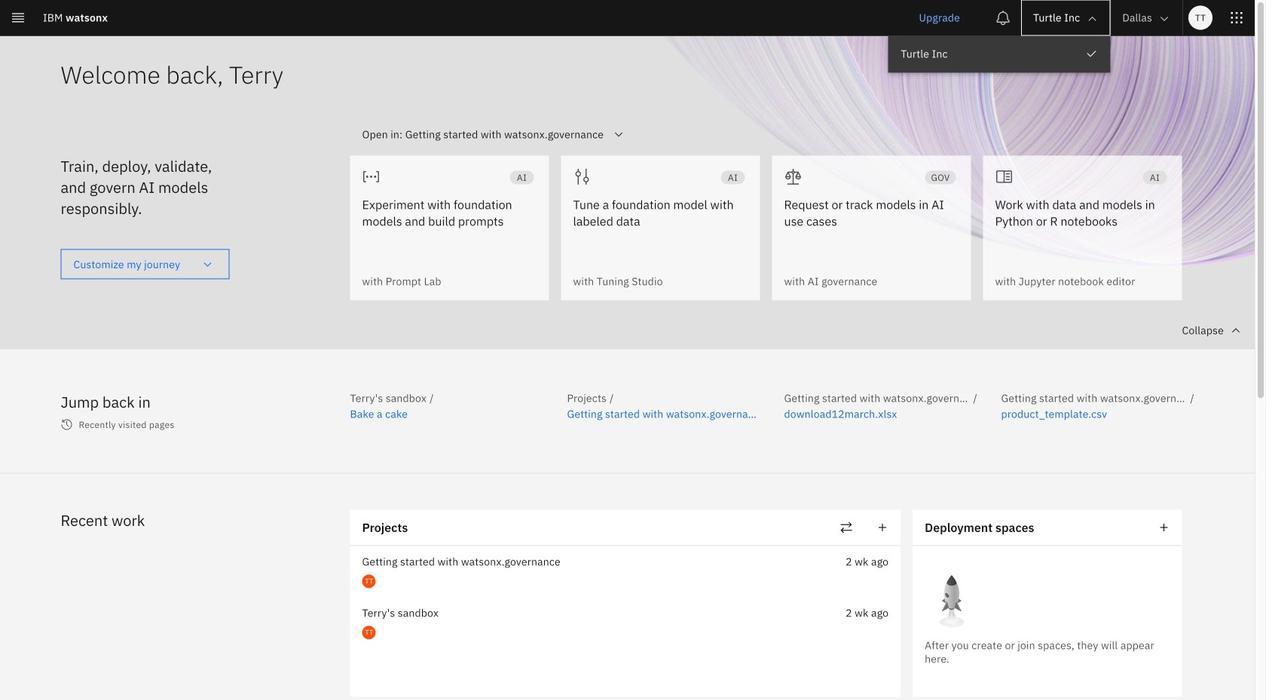 Task type: describe. For each thing, give the bounding box(es) containing it.
create a new project image
[[876, 520, 891, 535]]

switch projects image
[[839, 520, 855, 535]]

1 vertical spatial open menu image
[[202, 259, 214, 271]]

open menu image
[[1143, 471, 1155, 483]]

global navigation element
[[0, 0, 1267, 701]]



Task type: vqa. For each thing, say whether or not it's contained in the screenshot.
search box
no



Task type: locate. For each thing, give the bounding box(es) containing it.
0 horizontal spatial open menu image
[[202, 259, 214, 271]]

after you create or join spaces, they will appear here. image
[[925, 576, 980, 630]]

open menu image
[[613, 128, 625, 141], [202, 259, 214, 271]]

1 horizontal spatial open menu image
[[613, 128, 625, 141]]

create a new deployment space image
[[1157, 520, 1172, 535]]

dialog
[[48, 443, 1219, 701]]

notifications image
[[996, 10, 1011, 25]]

arrow image
[[1087, 13, 1099, 25]]

0 vertical spatial open menu image
[[613, 128, 625, 141]]



